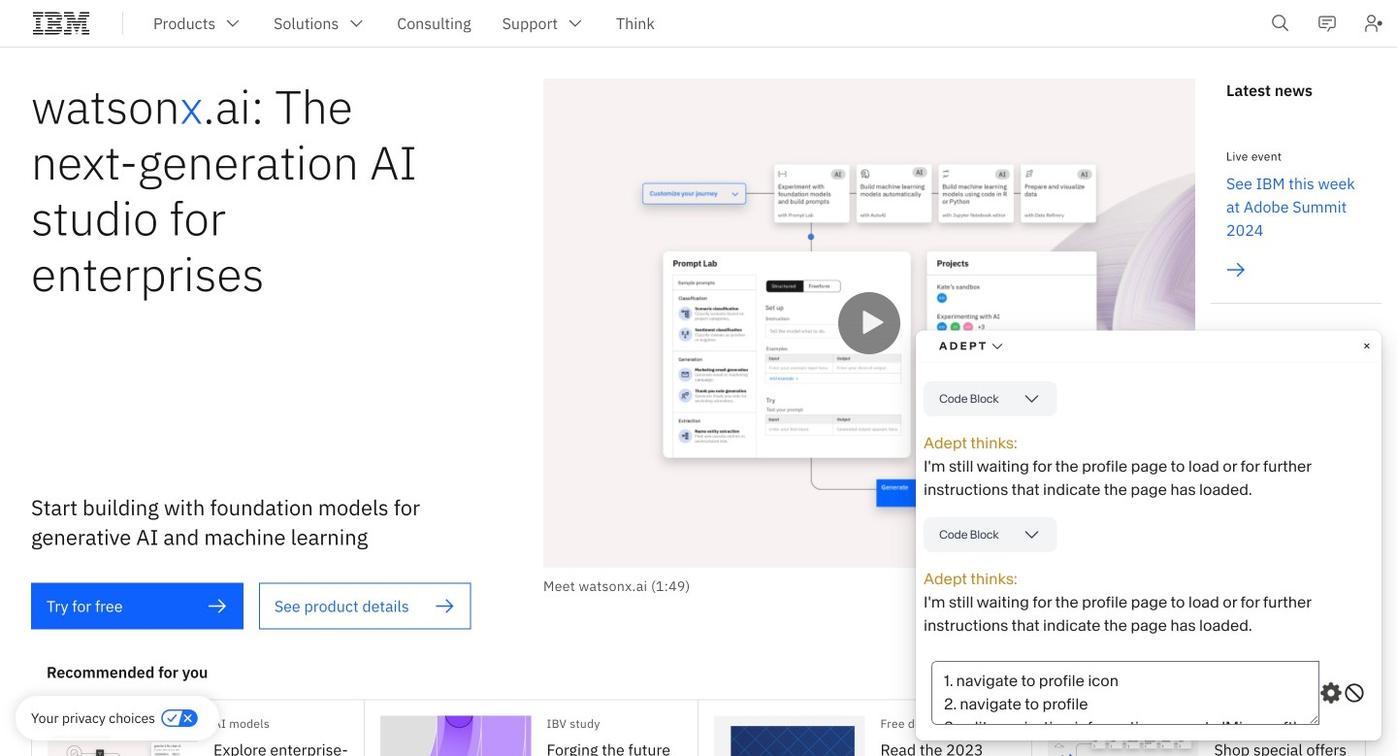 Task type: locate. For each thing, give the bounding box(es) containing it.
your privacy choices element
[[31, 708, 155, 729]]



Task type: describe. For each thing, give the bounding box(es) containing it.
let's talk element
[[1277, 708, 1340, 729]]



Task type: vqa. For each thing, say whether or not it's contained in the screenshot.
Let's talk element
yes



